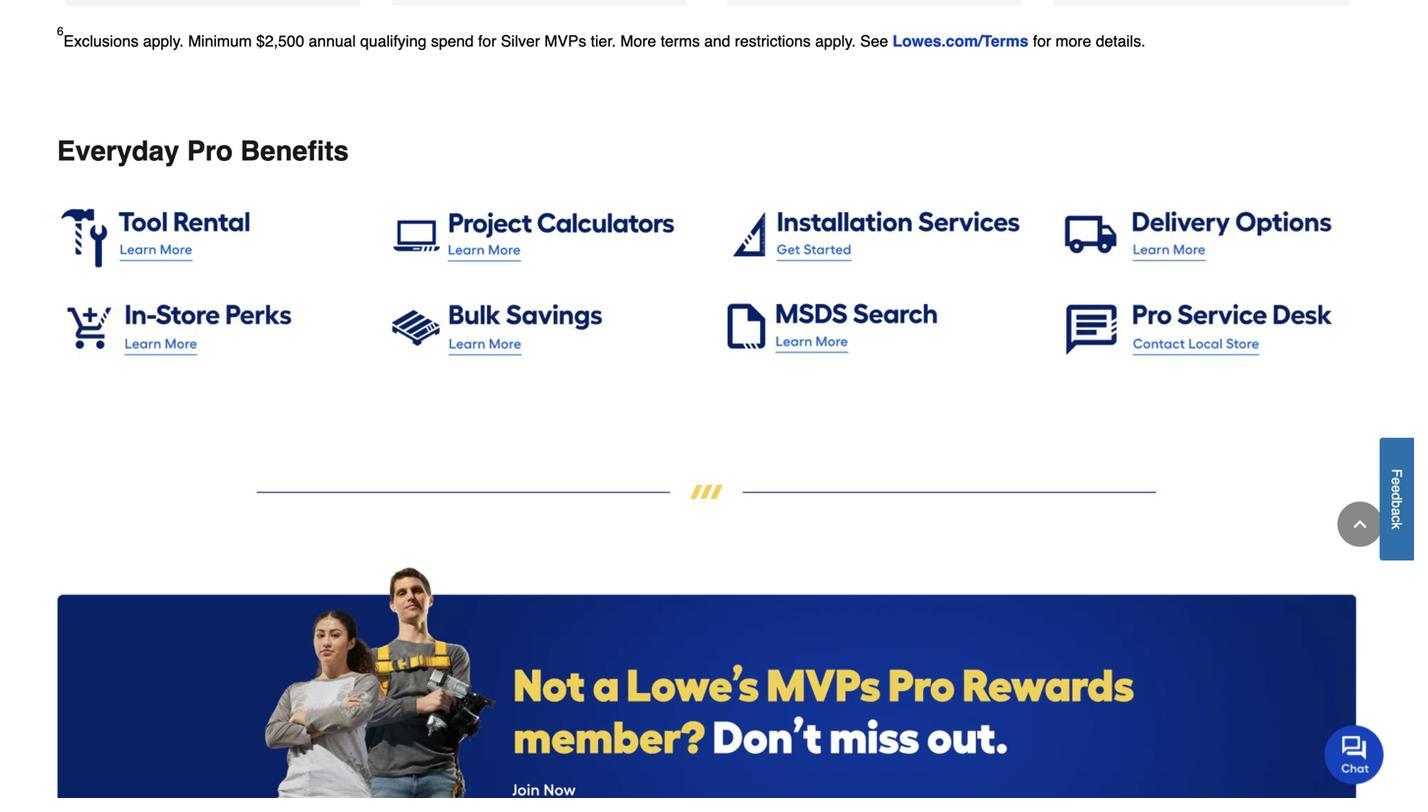 Task type: describe. For each thing, give the bounding box(es) containing it.
d
[[1390, 493, 1406, 501]]

not a lowe's m v ps pro rewards member? don't miss out. join now. image
[[57, 558, 1358, 799]]

6 exclusions apply. minimum $2,500 annual qualifying spend for silver mvps tier. more terms and restrictions apply. see lowes.com/terms for more details.
[[57, 24, 1146, 50]]

details.
[[1096, 32, 1146, 50]]

pro
[[187, 136, 233, 167]]

a blue speed square icon. image
[[723, 199, 1023, 270]]

more
[[1056, 32, 1092, 50]]

2 apply. from the left
[[816, 32, 856, 50]]

buy it again. find frequently purchased items quickly with the new lowe's app feature. image
[[727, 0, 1023, 5]]

more
[[621, 32, 657, 50]]

2 e from the top
[[1390, 485, 1406, 493]]

a laptop computer icon. image
[[392, 199, 692, 270]]

see
[[861, 32, 889, 50]]

everyday pro benefits
[[57, 136, 349, 167]]

a hammer and wrench icon. image
[[61, 199, 361, 270]]

b
[[1390, 501, 1406, 508]]

mvps
[[545, 32, 587, 50]]

and
[[705, 32, 731, 50]]

benefits
[[240, 136, 349, 167]]

chevron up image
[[1351, 515, 1371, 535]]

1 for from the left
[[478, 32, 497, 50]]

everyday
[[57, 136, 179, 167]]

annual
[[309, 32, 356, 50]]

tier.
[[591, 32, 616, 50]]

silver
[[501, 32, 540, 50]]

a sheet of paper icon. image
[[723, 293, 1023, 363]]

lowes.com/terms
[[893, 32, 1029, 50]]

a chat window icon. image
[[1054, 293, 1354, 364]]

f e e d b a c k button
[[1380, 438, 1415, 561]]

a
[[1390, 508, 1406, 516]]

scroll to top element
[[1338, 502, 1383, 547]]

spend
[[431, 32, 474, 50]]



Task type: locate. For each thing, give the bounding box(es) containing it.
a shipping pallet icon. image
[[392, 293, 692, 364]]

f e e d b a c k
[[1390, 469, 1406, 530]]

$2,500
[[256, 32, 304, 50]]

0 horizontal spatial apply.
[[143, 32, 184, 50]]

terms
[[661, 32, 700, 50]]

for
[[478, 32, 497, 50], [1033, 32, 1052, 50]]

apply. left see
[[816, 32, 856, 50]]

minimum
[[188, 32, 252, 50]]

lowes.com/terms link
[[893, 32, 1029, 50]]

order tracking. know when your orders will arrive or are ready for in-store pickup. image
[[392, 0, 688, 5]]

k
[[1390, 523, 1406, 530]]

a truck icon. image
[[1054, 199, 1354, 270]]

for left more
[[1033, 32, 1052, 50]]

0 horizontal spatial for
[[478, 32, 497, 50]]

1 horizontal spatial for
[[1033, 32, 1052, 50]]

apply.
[[143, 32, 184, 50], [816, 32, 856, 50]]

e
[[1390, 478, 1406, 485], [1390, 485, 1406, 493]]

restrictions
[[735, 32, 811, 50]]

f
[[1390, 469, 1406, 478]]

1 horizontal spatial apply.
[[816, 32, 856, 50]]

purchase authorization. save time by easily authorizing employees to purchase items from the store. image
[[1054, 0, 1350, 5]]

online order quoting and volume savings program. create online quotes to share with clients. image
[[65, 0, 361, 6]]

1 apply. from the left
[[143, 32, 184, 50]]

apply. left minimum
[[143, 32, 184, 50]]

e up b
[[1390, 485, 1406, 493]]

e up d
[[1390, 478, 1406, 485]]

hr image
[[57, 485, 1358, 499]]

2 for from the left
[[1033, 32, 1052, 50]]

6
[[57, 24, 64, 38]]

for left silver
[[478, 32, 497, 50]]

a shopping cart icon. image
[[61, 293, 361, 364]]

chat invite button image
[[1325, 725, 1385, 785]]

c
[[1390, 516, 1406, 523]]

exclusions
[[64, 32, 139, 50]]

1 e from the top
[[1390, 478, 1406, 485]]

qualifying
[[360, 32, 427, 50]]



Task type: vqa. For each thing, say whether or not it's contained in the screenshot.
2nd for from the left
yes



